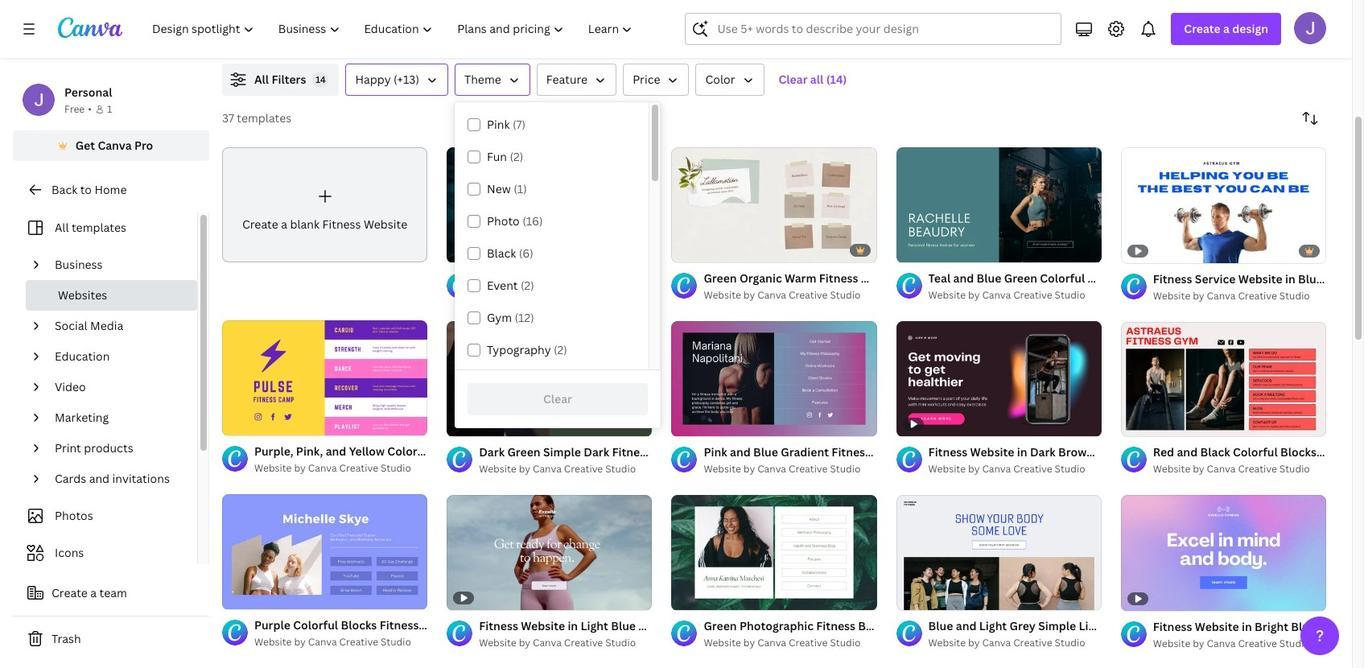 Task type: locate. For each thing, give the bounding box(es) containing it.
0 vertical spatial a
[[1224, 21, 1230, 36]]

in
[[1286, 271, 1296, 286], [1018, 445, 1028, 460], [1242, 619, 1253, 635]]

fitness
[[322, 216, 361, 232], [687, 270, 726, 286], [820, 270, 859, 286], [1127, 270, 1166, 286], [1154, 271, 1193, 286], [612, 444, 652, 460], [832, 444, 871, 460], [929, 445, 968, 460], [1320, 445, 1359, 460], [380, 618, 419, 633], [817, 618, 856, 633], [1110, 619, 1149, 634], [1154, 619, 1193, 635]]

and inside teal and blue green colorful blocks fitness service website website by canva creative studio
[[954, 270, 975, 286]]

1 vertical spatial 1 of 6
[[908, 591, 932, 603]]

studio inside red and black colorful blocks fitness b website by canva creative studio
[[1280, 463, 1311, 476]]

creative inside purple colorful blocks fitness bio-link website website by canva creative studio
[[339, 636, 379, 649]]

0 horizontal spatial a
[[90, 585, 97, 601]]

2 horizontal spatial colorful
[[1234, 445, 1279, 460]]

create a team button
[[13, 577, 209, 610]]

create left design
[[1185, 21, 1221, 36]]

1 of from the top
[[915, 243, 924, 255]]

templates down back to home at the left top of the page
[[72, 220, 126, 235]]

photos link
[[23, 501, 188, 531]]

0 vertical spatial clear
[[779, 72, 808, 87]]

all for all templates
[[55, 220, 69, 235]]

1 of 6 for teal
[[908, 243, 932, 255]]

0 vertical spatial black
[[487, 246, 516, 261]]

0 vertical spatial colorful
[[1041, 270, 1086, 286]]

1
[[107, 102, 112, 116], [908, 243, 913, 255], [908, 591, 913, 603]]

pink for pink and blue gradient fitness bio-link website website by canva creative studio
[[704, 444, 728, 460]]

1 light from the left
[[980, 619, 1007, 634]]

1 horizontal spatial all
[[254, 72, 269, 87]]

a left blank
[[281, 216, 287, 232]]

(14)
[[827, 72, 847, 87]]

simple inside dark green simple dark fitness bio-link website website by canva creative studio
[[543, 444, 581, 460]]

1 vertical spatial in
[[1018, 445, 1028, 460]]

templates for 37 templates
[[237, 110, 292, 126]]

0 horizontal spatial templates
[[72, 220, 126, 235]]

blocks inside red and black colorful blocks fitness b website by canva creative studio
[[1281, 445, 1317, 460]]

by inside the blue and light grey simple light fitness service website website by canva creative studio
[[969, 636, 980, 650]]

1 horizontal spatial in
[[1242, 619, 1253, 635]]

green inside green photographic fitness bio-link website website by canva creative studio
[[704, 618, 737, 633]]

studio inside green photographic fitness bio-link website website by canva creative studio
[[830, 636, 861, 650]]

dark for dark
[[584, 444, 610, 460]]

14 filter options selected element
[[313, 72, 329, 88]]

(2) for fun (2)
[[510, 149, 524, 164]]

team
[[99, 585, 127, 601]]

and inside red and black colorful blocks fitness b website by canva creative studio
[[1178, 445, 1198, 460]]

all
[[254, 72, 269, 87], [55, 220, 69, 235]]

media
[[90, 318, 123, 333]]

pro
[[134, 138, 153, 153]]

1 horizontal spatial bright
[[1255, 619, 1289, 635]]

1 horizontal spatial black
[[577, 270, 607, 286]]

service
[[729, 270, 770, 286], [1169, 270, 1210, 286], [1196, 271, 1236, 286], [1152, 619, 1192, 634]]

0 horizontal spatial blocks
[[341, 618, 377, 633]]

fun (2)
[[487, 149, 524, 164]]

and left wh
[[1326, 271, 1347, 286]]

link inside green photographic fitness bio-link website website by canva creative studio
[[881, 618, 904, 633]]

and right cards on the bottom of page
[[89, 471, 110, 486]]

1 of 6 link for blue
[[897, 147, 1102, 263]]

website
[[364, 216, 408, 232], [772, 270, 816, 286], [909, 270, 953, 286], [1212, 270, 1257, 286], [1239, 271, 1283, 286], [479, 288, 517, 302], [704, 288, 742, 302], [929, 288, 966, 302], [1154, 289, 1191, 302], [702, 444, 746, 460], [922, 444, 966, 460], [971, 445, 1015, 460], [254, 462, 292, 475], [479, 462, 517, 476], [704, 462, 742, 476], [929, 463, 966, 476], [1154, 463, 1191, 476], [470, 618, 514, 633], [907, 618, 951, 633], [1195, 619, 1239, 634], [1196, 619, 1240, 635], [254, 636, 292, 649], [704, 636, 742, 650], [479, 636, 517, 650], [929, 636, 966, 650], [1154, 637, 1191, 651]]

and for pink and blue gradient fitness bio-link website website by canva creative studio
[[730, 444, 751, 460]]

and inside the bright yellow and black photographic fitness service website website by canva creative studio
[[554, 270, 575, 286]]

get canva pro button
[[13, 130, 209, 161]]

1 vertical spatial a
[[281, 216, 287, 232]]

0 horizontal spatial create
[[52, 585, 88, 601]]

fitness website templates image
[[983, 0, 1327, 44], [983, 0, 1327, 44]]

of for teal and blue green colorful blocks fitness service website
[[915, 243, 924, 255]]

studio inside green organic warm fitness bio-link website website by canva creative studio
[[830, 288, 861, 302]]

(2) right "event"
[[521, 278, 534, 293]]

0 vertical spatial blocks
[[1088, 270, 1124, 286]]

0 vertical spatial photographic
[[610, 270, 684, 286]]

0 vertical spatial 6
[[926, 243, 932, 255]]

invitations
[[112, 471, 170, 486]]

pink inside fitness website in dark brown neon pink gradients style website by canva creative studio
[[1129, 445, 1153, 460]]

2 vertical spatial in
[[1242, 619, 1253, 635]]

1 vertical spatial black
[[577, 270, 607, 286]]

light right grey at right bottom
[[1079, 619, 1107, 634]]

blank
[[290, 216, 320, 232]]

creative inside teal and blue green colorful blocks fitness service website website by canva creative studio
[[1014, 288, 1053, 302]]

0 vertical spatial create
[[1185, 21, 1221, 36]]

1 vertical spatial 6
[[926, 591, 932, 603]]

blue
[[977, 270, 1002, 286], [1299, 271, 1324, 286], [754, 444, 779, 460], [929, 619, 954, 634], [1292, 619, 1317, 635]]

by inside dark green simple dark fitness bio-link website website by canva creative studio
[[519, 462, 531, 476]]

simple inside the blue and light grey simple light fitness service website website by canva creative studio
[[1039, 619, 1077, 634]]

jacob simon image
[[1295, 12, 1327, 44]]

clear down the typography (2)
[[544, 391, 573, 407]]

green organic warm fitness bio-link website image
[[672, 147, 877, 263]]

back to home link
[[13, 174, 209, 206]]

and for cards and invitations
[[89, 471, 110, 486]]

filters
[[272, 72, 306, 87]]

1 vertical spatial blocks
[[1281, 445, 1317, 460]]

new (1)
[[487, 181, 527, 196]]

0 horizontal spatial simple
[[543, 444, 581, 460]]

2 1 of 6 link from the top
[[897, 495, 1102, 611]]

website by canva creative studio link for fitness website in dark brown neon pink gradients style
[[929, 462, 1102, 478]]

yellow
[[516, 270, 551, 286]]

a left team
[[90, 585, 97, 601]]

1 horizontal spatial website by canva creative studio
[[479, 636, 636, 650]]

fitness service website in blue and wh link
[[1154, 270, 1365, 288]]

a
[[1224, 21, 1230, 36], [281, 216, 287, 232], [90, 585, 97, 601]]

0 vertical spatial simple
[[543, 444, 581, 460]]

bio- inside pink and blue gradient fitness bio-link website website by canva creative studio
[[874, 444, 896, 460]]

blocks inside purple colorful blocks fitness bio-link website website by canva creative studio
[[341, 618, 377, 633]]

and right yellow
[[554, 270, 575, 286]]

0 horizontal spatial photographic
[[610, 270, 684, 286]]

0 horizontal spatial all
[[55, 220, 69, 235]]

0 vertical spatial 1
[[107, 102, 112, 116]]

create left blank
[[242, 216, 278, 232]]

blue inside pink and blue gradient fitness bio-link website website by canva creative studio
[[754, 444, 779, 460]]

social media
[[55, 318, 123, 333]]

(2) right typography
[[554, 342, 568, 358]]

and inside the blue and light grey simple light fitness service website website by canva creative studio
[[956, 619, 977, 634]]

green photographic fitness bio-link website link
[[704, 617, 951, 635]]

0 vertical spatial in
[[1286, 271, 1296, 286]]

all left filters
[[254, 72, 269, 87]]

1 horizontal spatial templates
[[237, 110, 292, 126]]

1 vertical spatial photographic
[[740, 618, 814, 633]]

0 horizontal spatial bright
[[479, 270, 513, 286]]

1 horizontal spatial a
[[281, 216, 287, 232]]

in inside fitness website in bright blue bright pu website by canva creative studio
[[1242, 619, 1253, 635]]

a for blank
[[281, 216, 287, 232]]

None search field
[[686, 13, 1062, 45]]

studio inside the bright yellow and black photographic fitness service website website by canva creative studio
[[606, 288, 636, 302]]

cards
[[55, 471, 86, 486]]

photographic
[[610, 270, 684, 286], [740, 618, 814, 633]]

gradient
[[781, 444, 829, 460]]

2 of from the top
[[915, 591, 924, 603]]

blue inside fitness website in bright blue bright pu website by canva creative studio
[[1292, 619, 1317, 635]]

all for all filters
[[254, 72, 269, 87]]

1 vertical spatial colorful
[[1234, 445, 1279, 460]]

website by canva creative studio link for bright yellow and black photographic fitness service website
[[479, 287, 653, 303]]

a inside button
[[90, 585, 97, 601]]

0 horizontal spatial colorful
[[293, 618, 338, 633]]

2 horizontal spatial a
[[1224, 21, 1230, 36]]

back to home
[[52, 182, 127, 197]]

pink
[[487, 117, 510, 132], [704, 444, 728, 460], [1129, 445, 1153, 460]]

1 horizontal spatial colorful
[[1041, 270, 1086, 286]]

by inside fitness website in dark brown neon pink gradients style website by canva creative studio
[[969, 463, 980, 476]]

canva inside pink and blue gradient fitness bio-link website website by canva creative studio
[[758, 462, 787, 476]]

color button
[[696, 64, 765, 96]]

a left design
[[1224, 21, 1230, 36]]

all down back
[[55, 220, 69, 235]]

1 horizontal spatial create
[[242, 216, 278, 232]]

2 vertical spatial black
[[1201, 445, 1231, 460]]

templates for all templates
[[72, 220, 126, 235]]

create
[[1185, 21, 1221, 36], [242, 216, 278, 232], [52, 585, 88, 601]]

dark
[[479, 444, 505, 460], [584, 444, 610, 460], [1031, 445, 1056, 460]]

website by canva creative studio link for purple colorful blocks fitness bio-link website
[[254, 635, 428, 651]]

2 horizontal spatial blocks
[[1281, 445, 1317, 460]]

service inside the blue and light grey simple light fitness service website website by canva creative studio
[[1152, 619, 1192, 634]]

clear button
[[468, 383, 648, 415]]

website inside red and black colorful blocks fitness b website by canva creative studio
[[1154, 463, 1191, 476]]

1 vertical spatial clear
[[544, 391, 573, 407]]

bio-
[[861, 270, 884, 286], [654, 444, 677, 460], [874, 444, 896, 460], [422, 618, 444, 633], [859, 618, 881, 633]]

and left grey at right bottom
[[956, 619, 977, 634]]

service inside the bright yellow and black photographic fitness service website website by canva creative studio
[[729, 270, 770, 286]]

in inside fitness service website in blue and wh website by canva creative studio
[[1286, 271, 1296, 286]]

creative inside red and black colorful blocks fitness b website by canva creative studio
[[1239, 463, 1278, 476]]

bio- inside green photographic fitness bio-link website website by canva creative studio
[[859, 618, 881, 633]]

teal and blue green colorful blocks fitness service website image
[[897, 147, 1102, 263]]

canva inside fitness website in dark brown neon pink gradients style website by canva creative studio
[[983, 463, 1012, 476]]

1 1 of 6 link from the top
[[897, 147, 1102, 263]]

1 6 from the top
[[926, 243, 932, 255]]

create down "icons" on the left of page
[[52, 585, 88, 601]]

red and black colorful blocks fitness b link
[[1154, 444, 1365, 462]]

2 vertical spatial create
[[52, 585, 88, 601]]

studio inside the blue and light grey simple light fitness service website website by canva creative studio
[[1055, 636, 1086, 650]]

(2) for typography (2)
[[554, 342, 568, 358]]

canva inside teal and blue green colorful blocks fitness service website website by canva creative studio
[[983, 288, 1012, 302]]

print products
[[55, 440, 133, 456]]

1 vertical spatial all
[[55, 220, 69, 235]]

0 horizontal spatial pink
[[487, 117, 510, 132]]

1 horizontal spatial pink
[[704, 444, 728, 460]]

2 horizontal spatial pink
[[1129, 445, 1153, 460]]

warm
[[785, 270, 817, 286]]

create inside dropdown button
[[1185, 21, 1221, 36]]

2 vertical spatial 1
[[908, 591, 913, 603]]

2 vertical spatial (2)
[[554, 342, 568, 358]]

blue and light grey simple light fitness service website website by canva creative studio
[[929, 619, 1239, 650]]

colorful
[[1041, 270, 1086, 286], [1234, 445, 1279, 460], [293, 618, 338, 633]]

dark inside fitness website in dark brown neon pink gradients style website by canva creative studio
[[1031, 445, 1056, 460]]

(2) for event (2)
[[521, 278, 534, 293]]

and for blue and light grey simple light fitness service website website by canva creative studio
[[956, 619, 977, 634]]

dark green simple dark fitness bio-link website website by canva creative studio
[[479, 444, 746, 476]]

fun
[[487, 149, 507, 164]]

cards and invitations link
[[48, 464, 188, 494]]

gym (12)
[[487, 310, 534, 325]]

feature
[[547, 72, 588, 87]]

0 horizontal spatial website by canva creative studio
[[254, 462, 411, 475]]

1 horizontal spatial light
[[1079, 619, 1107, 634]]

simple right grey at right bottom
[[1039, 619, 1077, 634]]

photos
[[55, 508, 93, 523]]

feature button
[[537, 64, 617, 96]]

black right yellow
[[577, 270, 607, 286]]

1 horizontal spatial clear
[[779, 72, 808, 87]]

print
[[55, 440, 81, 456]]

2 6 from the top
[[926, 591, 932, 603]]

2 vertical spatial colorful
[[293, 618, 338, 633]]

1 1 of 6 from the top
[[908, 243, 932, 255]]

1 horizontal spatial photographic
[[740, 618, 814, 633]]

website by canva creative studio link for fitness service website in blue and wh
[[1154, 288, 1327, 304]]

products
[[84, 440, 133, 456]]

1 vertical spatial 1
[[908, 243, 913, 255]]

0 vertical spatial (2)
[[510, 149, 524, 164]]

create a blank fitness website
[[242, 216, 408, 232]]

0 vertical spatial templates
[[237, 110, 292, 126]]

colorful inside red and black colorful blocks fitness b website by canva creative studio
[[1234, 445, 1279, 460]]

(2) right fun
[[510, 149, 524, 164]]

0 vertical spatial all
[[254, 72, 269, 87]]

of
[[915, 243, 924, 255], [915, 591, 924, 603]]

1 vertical spatial (2)
[[521, 278, 534, 293]]

link inside dark green simple dark fitness bio-link website website by canva creative studio
[[677, 444, 699, 460]]

1 vertical spatial of
[[915, 591, 924, 603]]

1 horizontal spatial dark
[[584, 444, 610, 460]]

grey
[[1010, 619, 1036, 634]]

education link
[[48, 341, 188, 372]]

website by canva creative studio link for pink and blue gradient fitness bio-link website
[[704, 461, 877, 477]]

0 vertical spatial of
[[915, 243, 924, 255]]

and left gradient
[[730, 444, 751, 460]]

simple down clear button
[[543, 444, 581, 460]]

and inside pink and blue gradient fitness bio-link website website by canva creative studio
[[730, 444, 751, 460]]

1 vertical spatial 1 of 6 link
[[897, 495, 1102, 611]]

1 vertical spatial website by canva creative studio
[[479, 636, 636, 650]]

2 horizontal spatial dark
[[1031, 445, 1056, 460]]

0 vertical spatial 1 of 6 link
[[897, 147, 1102, 263]]

canva inside dark green simple dark fitness bio-link website website by canva creative studio
[[533, 462, 562, 476]]

fitness inside green organic warm fitness bio-link website website by canva creative studio
[[820, 270, 859, 286]]

fitness inside pink and blue gradient fitness bio-link website website by canva creative studio
[[832, 444, 871, 460]]

bio- inside purple colorful blocks fitness bio-link website website by canva creative studio
[[422, 618, 444, 633]]

1 of 6
[[908, 243, 932, 255], [908, 591, 932, 603]]

and right "teal"
[[954, 270, 975, 286]]

top level navigation element
[[142, 13, 647, 45]]

2 light from the left
[[1079, 619, 1107, 634]]

37
[[222, 110, 234, 126]]

event
[[487, 278, 518, 293]]

2 horizontal spatial bright
[[1319, 619, 1353, 635]]

green organic warm fitness bio-link website link
[[704, 270, 953, 287]]

1 vertical spatial simple
[[1039, 619, 1077, 634]]

by inside green photographic fitness bio-link website website by canva creative studio
[[744, 636, 755, 650]]

social
[[55, 318, 87, 333]]

2 vertical spatial a
[[90, 585, 97, 601]]

clear left all
[[779, 72, 808, 87]]

black inside the bright yellow and black photographic fitness service website website by canva creative studio
[[577, 270, 607, 286]]

fitness inside fitness service website in blue and wh website by canva creative studio
[[1154, 271, 1193, 286]]

green photographic fitness bio-link website website by canva creative studio
[[704, 618, 951, 650]]

website by canva creative studio
[[254, 462, 411, 475], [479, 636, 636, 650]]

2 vertical spatial blocks
[[341, 618, 377, 633]]

education
[[55, 349, 110, 364]]

templates right the 37
[[237, 110, 292, 126]]

a inside dropdown button
[[1224, 21, 1230, 36]]

link inside green organic warm fitness bio-link website website by canva creative studio
[[884, 270, 907, 286]]

and right red
[[1178, 445, 1198, 460]]

2 horizontal spatial black
[[1201, 445, 1231, 460]]

1 for blue
[[908, 591, 913, 603]]

by inside fitness website in bright blue bright pu website by canva creative studio
[[1194, 637, 1205, 651]]

6
[[926, 243, 932, 255], [926, 591, 932, 603]]

light
[[980, 619, 1007, 634], [1079, 619, 1107, 634]]

light left grey at right bottom
[[980, 619, 1007, 634]]

brown
[[1059, 445, 1094, 460]]

green
[[704, 270, 737, 286], [1005, 270, 1038, 286], [508, 444, 541, 460], [704, 618, 737, 633]]

and inside cards and invitations link
[[89, 471, 110, 486]]

studio inside teal and blue green colorful blocks fitness service website website by canva creative studio
[[1055, 288, 1086, 302]]

1 vertical spatial templates
[[72, 220, 126, 235]]

website by canva creative studio link for fitness website in bright blue bright pu
[[1154, 636, 1327, 652]]

1 vertical spatial create
[[242, 216, 278, 232]]

black right red
[[1201, 445, 1231, 460]]

pink for pink (7)
[[487, 117, 510, 132]]

bright yellow and black photographic fitness service website website by canva creative studio
[[479, 270, 816, 302]]

0 vertical spatial 1 of 6
[[908, 243, 932, 255]]

black
[[487, 246, 516, 261], [577, 270, 607, 286], [1201, 445, 1231, 460]]

2 horizontal spatial create
[[1185, 21, 1221, 36]]

0 horizontal spatial light
[[980, 619, 1007, 634]]

black left (6)
[[487, 246, 516, 261]]

style
[[1212, 445, 1240, 460]]

happy (+13) button
[[346, 64, 449, 96]]

fitness inside dark green simple dark fitness bio-link website website by canva creative studio
[[612, 444, 652, 460]]

0 horizontal spatial clear
[[544, 391, 573, 407]]

a for design
[[1224, 21, 1230, 36]]

create a design button
[[1172, 13, 1282, 45]]

by inside pink and blue gradient fitness bio-link website website by canva creative studio
[[744, 462, 755, 476]]

clear all (14)
[[779, 72, 847, 87]]

1 horizontal spatial blocks
[[1088, 270, 1124, 286]]

2 horizontal spatial in
[[1286, 271, 1296, 286]]

creative inside the blue and light grey simple light fitness service website website by canva creative studio
[[1014, 636, 1053, 650]]

website by canva creative studio link for blue and light grey simple light fitness service website
[[929, 636, 1102, 652]]

design
[[1233, 21, 1269, 36]]

6 for teal
[[926, 243, 932, 255]]

0 horizontal spatial in
[[1018, 445, 1028, 460]]

templates
[[237, 110, 292, 126], [72, 220, 126, 235]]

red
[[1154, 445, 1175, 460]]

studio inside dark green simple dark fitness bio-link website website by canva creative studio
[[606, 462, 636, 476]]

create inside button
[[52, 585, 88, 601]]

1 horizontal spatial simple
[[1039, 619, 1077, 634]]

and inside fitness service website in blue and wh website by canva creative studio
[[1326, 271, 1347, 286]]

create for create a blank fitness website
[[242, 216, 278, 232]]

bright yellow and black photographic fitness service website image
[[447, 147, 653, 263]]

2 1 of 6 from the top
[[908, 591, 932, 603]]

1 for teal
[[908, 243, 913, 255]]

create a blank fitness website element
[[222, 147, 428, 263]]

link
[[884, 270, 907, 286], [677, 444, 699, 460], [896, 444, 919, 460], [444, 618, 467, 633], [881, 618, 904, 633]]

by inside red and black colorful blocks fitness b website by canva creative studio
[[1194, 463, 1205, 476]]

in for fitness website in bright blue bright pu
[[1242, 619, 1253, 635]]



Task type: vqa. For each thing, say whether or not it's contained in the screenshot.


Task type: describe. For each thing, give the bounding box(es) containing it.
blue inside fitness service website in blue and wh website by canva creative studio
[[1299, 271, 1324, 286]]

6 for blue
[[926, 591, 932, 603]]

all filters
[[254, 72, 306, 87]]

purple, pink, and yellow colorful blocks fitness bio-link website image
[[222, 321, 428, 436]]

photo
[[487, 213, 520, 229]]

studio inside purple colorful blocks fitness bio-link website website by canva creative studio
[[381, 636, 411, 649]]

typography (2)
[[487, 342, 568, 358]]

trash
[[52, 631, 81, 647]]

bio- inside dark green simple dark fitness bio-link website website by canva creative studio
[[654, 444, 677, 460]]

purple colorful blocks fitness bio-link website website by canva creative studio
[[254, 618, 514, 649]]

website by canva creative studio link for green photographic fitness bio-link website
[[704, 635, 877, 651]]

blue and light grey simple light fitness service website link
[[929, 618, 1239, 636]]

and for red and black colorful blocks fitness b website by canva creative studio
[[1178, 445, 1198, 460]]

teal
[[929, 270, 951, 286]]

dark green simple dark fitness bio-link website image
[[447, 321, 653, 437]]

clear for clear
[[544, 391, 573, 407]]

by inside the bright yellow and black photographic fitness service website website by canva creative studio
[[519, 288, 531, 302]]

1 of 6 for blue
[[908, 591, 932, 603]]

b
[[1362, 445, 1365, 460]]

photographic inside green photographic fitness bio-link website website by canva creative studio
[[740, 618, 814, 633]]

by inside purple colorful blocks fitness bio-link website website by canva creative studio
[[294, 636, 306, 649]]

canva inside purple colorful blocks fitness bio-link website website by canva creative studio
[[308, 636, 337, 649]]

of for blue and light grey simple light fitness service website
[[915, 591, 924, 603]]

cards and invitations
[[55, 471, 170, 486]]

price
[[633, 72, 661, 87]]

canva inside the bright yellow and black photographic fitness service website website by canva creative studio
[[533, 288, 562, 302]]

website by canva creative studio link for red and black colorful blocks fitness b
[[1154, 462, 1327, 478]]

and for teal and blue green colorful blocks fitness service website website by canva creative studio
[[954, 270, 975, 286]]

blue and light grey simple light fitness service website image
[[897, 495, 1102, 611]]

37 templates
[[222, 110, 292, 126]]

clear all (14) button
[[771, 64, 855, 96]]

dark green simple dark fitness bio-link website link
[[479, 444, 746, 461]]

social media link
[[48, 311, 188, 341]]

red and black colorful blocks fitness bio-link website image
[[1122, 321, 1327, 437]]

website by canva creative studio link for dark green simple dark fitness bio-link website
[[479, 461, 653, 477]]

14
[[316, 73, 326, 85]]

studio inside fitness website in dark brown neon pink gradients style website by canva creative studio
[[1055, 463, 1086, 476]]

green inside teal and blue green colorful blocks fitness service website website by canva creative studio
[[1005, 270, 1038, 286]]

fitness inside the bright yellow and black photographic fitness service website website by canva creative studio
[[687, 270, 726, 286]]

canva inside the blue and light grey simple light fitness service website website by canva creative studio
[[983, 636, 1012, 650]]

create a team
[[52, 585, 127, 601]]

all templates
[[55, 220, 126, 235]]

in for fitness website in dark brown neon pink gradients style
[[1018, 445, 1028, 460]]

fitness inside the blue and light grey simple light fitness service website website by canva creative studio
[[1110, 619, 1149, 634]]

home
[[95, 182, 127, 197]]

free •
[[64, 102, 92, 116]]

(7)
[[513, 117, 526, 132]]

color
[[706, 72, 736, 87]]

blocks inside teal and blue green colorful blocks fitness service website website by canva creative studio
[[1088, 270, 1124, 286]]

service inside teal and blue green colorful blocks fitness service website website by canva creative studio
[[1169, 270, 1210, 286]]

business link
[[48, 250, 188, 280]]

back
[[52, 182, 77, 197]]

fitness inside purple colorful blocks fitness bio-link website website by canva creative studio
[[380, 618, 419, 633]]

gym
[[487, 310, 512, 325]]

(+13)
[[394, 72, 420, 87]]

purple colorful blocks fitness bio-link website image
[[222, 494, 428, 610]]

(6)
[[519, 246, 534, 261]]

gradients
[[1155, 445, 1209, 460]]

organic
[[740, 270, 782, 286]]

all templates link
[[23, 213, 188, 243]]

blue inside the blue and light grey simple light fitness service website website by canva creative studio
[[929, 619, 954, 634]]

1 of 6 link for light
[[897, 495, 1102, 611]]

colorful inside teal and blue green colorful blocks fitness service website website by canva creative studio
[[1041, 270, 1086, 286]]

neon
[[1097, 445, 1126, 460]]

happy
[[355, 72, 391, 87]]

canva inside fitness service website in blue and wh website by canva creative studio
[[1207, 289, 1236, 302]]

price button
[[623, 64, 690, 96]]

bright inside the bright yellow and black photographic fitness service website website by canva creative studio
[[479, 270, 513, 286]]

link inside pink and blue gradient fitness bio-link website website by canva creative studio
[[896, 444, 919, 460]]

canva inside fitness website in bright blue bright pu website by canva creative studio
[[1207, 637, 1236, 651]]

0 horizontal spatial black
[[487, 246, 516, 261]]

icons link
[[23, 538, 188, 568]]

Search search field
[[718, 14, 1052, 44]]

creative inside green organic warm fitness bio-link website website by canva creative studio
[[789, 288, 828, 302]]

bright yellow and black photographic fitness service website link
[[479, 270, 816, 287]]

purple colorful blocks fitness bio-link website link
[[254, 617, 514, 635]]

studio inside fitness website in bright blue bright pu website by canva creative studio
[[1280, 637, 1311, 651]]

video link
[[48, 372, 188, 403]]

free
[[64, 102, 85, 116]]

dark for fitness
[[1031, 445, 1056, 460]]

pink and blue gradient fitness bio-link website link
[[704, 444, 966, 461]]

trash link
[[13, 623, 209, 655]]

business
[[55, 257, 103, 272]]

•
[[88, 102, 92, 116]]

typography
[[487, 342, 551, 358]]

fitness inside red and black colorful blocks fitness b website by canva creative studio
[[1320, 445, 1359, 460]]

fitness inside fitness website in dark brown neon pink gradients style website by canva creative studio
[[929, 445, 968, 460]]

marketing link
[[48, 403, 188, 433]]

website by canva creative studio link for teal and blue green colorful blocks fitness service website
[[929, 287, 1102, 303]]

pink and blue gradient fitness bio-link website website by canva creative studio
[[704, 444, 966, 476]]

0 vertical spatial website by canva creative studio
[[254, 462, 411, 475]]

bio- inside green organic warm fitness bio-link website website by canva creative studio
[[861, 270, 884, 286]]

purple
[[254, 618, 291, 633]]

black (6)
[[487, 246, 534, 261]]

creative inside pink and blue gradient fitness bio-link website website by canva creative studio
[[789, 462, 828, 476]]

new
[[487, 181, 511, 196]]

creative inside fitness website in dark brown neon pink gradients style website by canva creative studio
[[1014, 463, 1053, 476]]

theme button
[[455, 64, 530, 96]]

canva inside green organic warm fitness bio-link website website by canva creative studio
[[758, 288, 787, 302]]

creative inside the bright yellow and black photographic fitness service website website by canva creative studio
[[564, 288, 603, 302]]

theme
[[465, 72, 501, 87]]

creative inside green photographic fitness bio-link website website by canva creative studio
[[789, 636, 828, 650]]

photographic inside the bright yellow and black photographic fitness service website website by canva creative studio
[[610, 270, 684, 286]]

website by canva creative studio link for green organic warm fitness bio-link website
[[704, 287, 877, 303]]

photo (16)
[[487, 213, 543, 229]]

fitness inside green photographic fitness bio-link website website by canva creative studio
[[817, 618, 856, 633]]

fitness inside fitness website in bright blue bright pu website by canva creative studio
[[1154, 619, 1193, 635]]

green photographic fitness bio-link website image
[[672, 495, 877, 610]]

video
[[55, 379, 86, 395]]

create for create a design
[[1185, 21, 1221, 36]]

create a blank fitness website link
[[222, 147, 428, 263]]

teal and blue green colorful blocks fitness service website link
[[929, 270, 1257, 287]]

green inside green organic warm fitness bio-link website website by canva creative studio
[[704, 270, 737, 286]]

canva inside red and black colorful blocks fitness b website by canva creative studio
[[1207, 463, 1236, 476]]

studio inside pink and blue gradient fitness bio-link website website by canva creative studio
[[830, 462, 861, 476]]

creative inside dark green simple dark fitness bio-link website website by canva creative studio
[[564, 462, 603, 476]]

to
[[80, 182, 92, 197]]

clear for clear all (14)
[[779, 72, 808, 87]]

canva inside green photographic fitness bio-link website website by canva creative studio
[[758, 636, 787, 650]]

by inside fitness service website in blue and wh website by canva creative studio
[[1194, 289, 1205, 302]]

create for create a team
[[52, 585, 88, 601]]

personal
[[64, 85, 112, 100]]

pink (7)
[[487, 117, 526, 132]]

(16)
[[523, 213, 543, 229]]

fitness website in dark brown neon pink gradients style website by canva creative studio
[[929, 445, 1240, 476]]

get
[[75, 138, 95, 153]]

print products link
[[48, 433, 188, 464]]

service inside fitness service website in blue and wh website by canva creative studio
[[1196, 271, 1236, 286]]

Sort by button
[[1295, 102, 1327, 134]]

teal and blue green colorful blocks fitness service website website by canva creative studio
[[929, 270, 1257, 302]]

pink and blue gradient fitness bio-link website image
[[672, 321, 877, 437]]

studio inside fitness service website in blue and wh website by canva creative studio
[[1280, 289, 1311, 302]]

creative inside fitness service website in blue and wh website by canva creative studio
[[1239, 289, 1278, 302]]

by inside green organic warm fitness bio-link website website by canva creative studio
[[744, 288, 755, 302]]

fitness service website in blue and wh website by canva creative studio
[[1154, 271, 1365, 302]]

blue inside teal and blue green colorful blocks fitness service website website by canva creative studio
[[977, 270, 1002, 286]]

get canva pro
[[75, 138, 153, 153]]

canva inside button
[[98, 138, 132, 153]]

0 horizontal spatial dark
[[479, 444, 505, 460]]

(1)
[[514, 181, 527, 196]]

colorful inside purple colorful blocks fitness bio-link website website by canva creative studio
[[293, 618, 338, 633]]

create a design
[[1185, 21, 1269, 36]]

fitness inside teal and blue green colorful blocks fitness service website website by canva creative studio
[[1127, 270, 1166, 286]]

by inside teal and blue green colorful blocks fitness service website website by canva creative studio
[[969, 288, 980, 302]]

fitness website in dark brown neon pink gradients style link
[[929, 444, 1240, 462]]

creative inside fitness website in bright blue bright pu website by canva creative studio
[[1239, 637, 1278, 651]]

link inside purple colorful blocks fitness bio-link website website by canva creative studio
[[444, 618, 467, 633]]

black inside red and black colorful blocks fitness b website by canva creative studio
[[1201, 445, 1231, 460]]

icons
[[55, 545, 84, 560]]

event (2)
[[487, 278, 534, 293]]

green inside dark green simple dark fitness bio-link website website by canva creative studio
[[508, 444, 541, 460]]

a for team
[[90, 585, 97, 601]]



